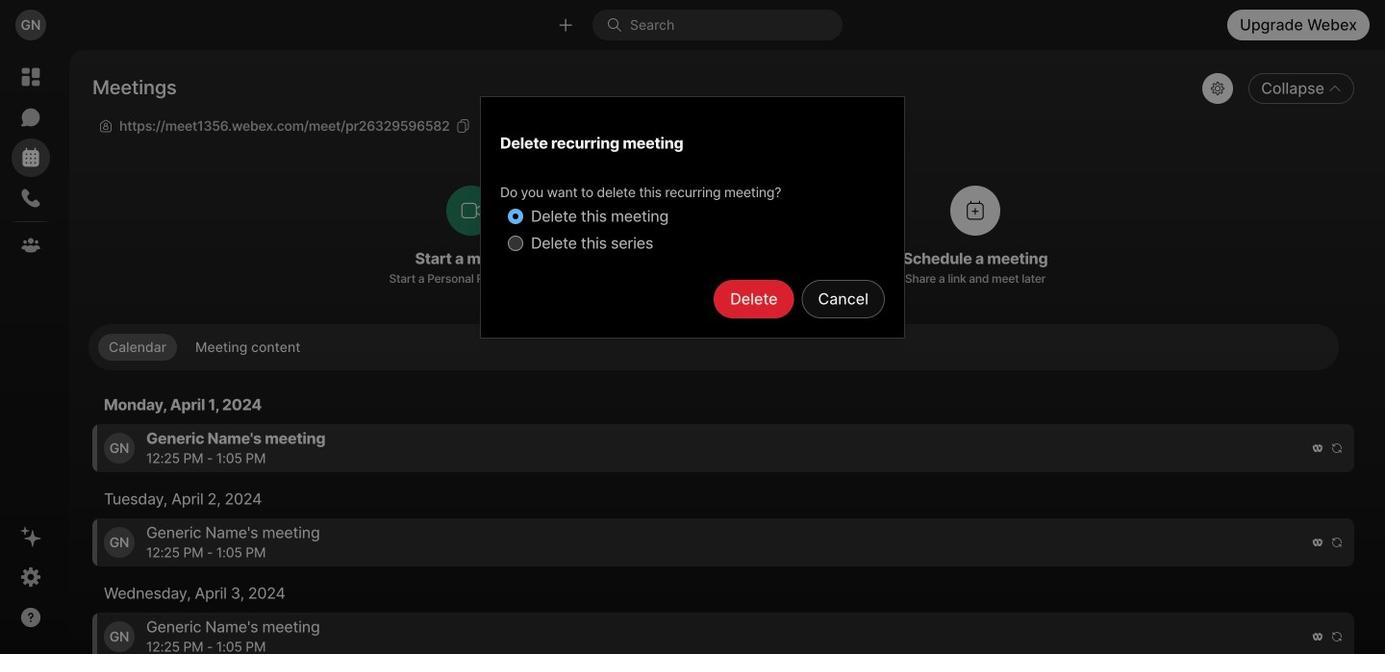 Task type: locate. For each thing, give the bounding box(es) containing it.
navigation
[[0, 50, 62, 654]]

webex tab list
[[12, 58, 50, 265]]

dialog
[[480, 96, 905, 558]]

option group
[[500, 203, 676, 257]]



Task type: describe. For each thing, give the bounding box(es) containing it.
Delete this meeting radio
[[508, 209, 523, 224]]

Delete this series radio
[[508, 236, 523, 251]]



Task type: vqa. For each thing, say whether or not it's contained in the screenshot.
option group
yes



